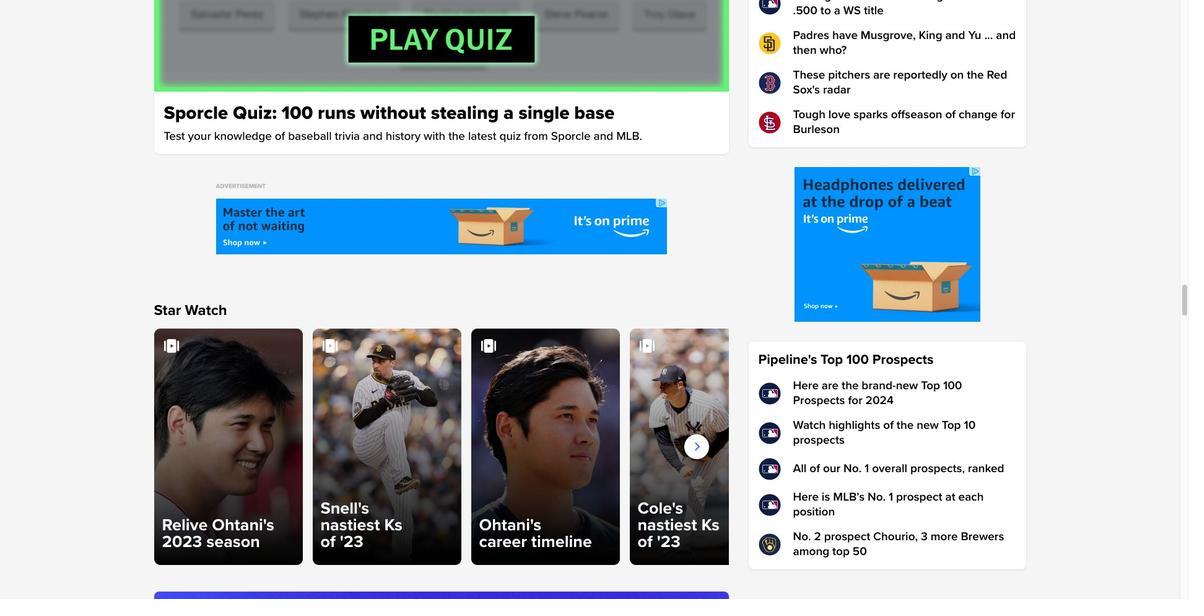 Task type: vqa. For each thing, say whether or not it's contained in the screenshot.
nastiest to the right
yes



Task type: locate. For each thing, give the bounding box(es) containing it.
2 horizontal spatial no.
[[868, 491, 886, 505]]

musgrove,
[[861, 29, 916, 43]]

and left yu
[[946, 29, 966, 43]]

a up 'quiz'
[[504, 102, 514, 124]]

1 horizontal spatial prospect
[[897, 491, 943, 505]]

of down cole's
[[638, 532, 653, 553]]

'23
[[340, 532, 364, 553], [657, 532, 681, 553]]

1 here from the top
[[794, 379, 819, 394]]

1 horizontal spatial for
[[1001, 108, 1016, 122]]

tough love sparks offseason of change for burleson
[[794, 108, 1016, 137]]

0 horizontal spatial sporcle
[[164, 102, 228, 124]]

1 vertical spatial mlb image
[[759, 383, 781, 405]]

overall
[[873, 462, 908, 477]]

2 vertical spatial no.
[[794, 531, 812, 545]]

1 horizontal spatial 100
[[847, 352, 870, 369]]

sporcle down the base
[[551, 129, 591, 144]]

red sox image
[[759, 72, 781, 94]]

0 horizontal spatial '23
[[340, 532, 364, 553]]

1 ks from the left
[[385, 516, 403, 536]]

runs
[[318, 102, 356, 124]]

mlb image up the brewers icon
[[759, 495, 781, 517]]

0 horizontal spatial nastiest
[[321, 516, 380, 536]]

ranked
[[969, 462, 1005, 477]]

top for the
[[942, 419, 962, 433]]

0 horizontal spatial prospect
[[825, 531, 871, 545]]

0 horizontal spatial for
[[849, 394, 863, 408]]

latest
[[468, 129, 497, 144]]

2 ks from the left
[[702, 516, 720, 536]]

1 horizontal spatial ks
[[702, 516, 720, 536]]

the
[[968, 68, 985, 82], [449, 129, 465, 144], [842, 379, 859, 394], [897, 419, 914, 433]]

100 for top
[[847, 352, 870, 369]]

these pitchers are reportedly on the red sox's radar link
[[759, 68, 1017, 98]]

of inside "cole's nastiest ks of '23"
[[638, 532, 653, 553]]

here down the 'pipeline's'
[[794, 379, 819, 394]]

sporcle up your
[[164, 102, 228, 124]]

1 vertical spatial are
[[822, 379, 839, 394]]

padres have musgrove, king and yu ... and then who?
[[794, 29, 1017, 58]]

0 horizontal spatial watch
[[185, 302, 227, 320]]

ks right cole's
[[702, 516, 720, 536]]

0 horizontal spatial from
[[525, 129, 548, 144]]

ks inside "cole's nastiest ks of '23"
[[702, 516, 720, 536]]

0 vertical spatial new
[[897, 379, 919, 394]]

are down pipeline's top 100 prospects
[[822, 379, 839, 394]]

watch up prospects
[[794, 419, 826, 433]]

from down single
[[525, 129, 548, 144]]

0 vertical spatial are
[[874, 68, 891, 82]]

1 mlb image from the top
[[759, 0, 781, 15]]

prospect inside the here is mlb's no. 1 prospect at each position
[[897, 491, 943, 505]]

0 horizontal spatial a
[[504, 102, 514, 124]]

here is mlb's no. 1 prospect at each position link
[[759, 491, 1017, 521]]

here inside the here is mlb's no. 1 prospect at each position
[[794, 491, 819, 505]]

at
[[946, 491, 956, 505]]

our
[[824, 462, 841, 477]]

1 vertical spatial here
[[794, 491, 819, 505]]

0 horizontal spatial 100
[[282, 102, 313, 124]]

all
[[794, 462, 807, 477]]

1 vertical spatial new
[[917, 419, 939, 433]]

1 horizontal spatial top
[[922, 379, 941, 394]]

mlb image
[[759, 423, 781, 445], [759, 459, 781, 481], [759, 495, 781, 517]]

1 vertical spatial from
[[525, 129, 548, 144]]

on
[[951, 68, 965, 82]]

0 vertical spatial sporcle
[[164, 102, 228, 124]]

quiz:
[[233, 102, 277, 124]]

padres have musgrove, king and yu ... and then who? link
[[759, 29, 1017, 58]]

brewers image
[[759, 534, 781, 557]]

new inside watch highlights of the new top 10 prospects
[[917, 419, 939, 433]]

1 horizontal spatial prospects
[[873, 352, 934, 369]]

1 down all of our no. 1 overall prospects, ranked link
[[889, 491, 894, 505]]

a down "6"
[[835, 4, 841, 18]]

of down snell's on the bottom
[[321, 532, 336, 553]]

a inside "sporcle quiz: 100 runs without stealing a single base test your knowledge of baseball trivia and history with the latest quiz from sporcle and mlb."
[[504, 102, 514, 124]]

1 vertical spatial no.
[[868, 491, 886, 505]]

1 vertical spatial mlb image
[[759, 459, 781, 481]]

ks right snell's on the bottom
[[385, 516, 403, 536]]

new left 10
[[917, 419, 939, 433]]

'23 inside snell's nastiest ks of '23
[[340, 532, 364, 553]]

2 nastiest from the left
[[638, 516, 698, 536]]

are down padres have musgrove, king and yu ... and then who? link
[[874, 68, 891, 82]]

trivia
[[335, 129, 360, 144]]

3
[[922, 531, 928, 545]]

'23 inside "cole's nastiest ks of '23"
[[657, 532, 681, 553]]

who?
[[820, 43, 847, 58]]

0 vertical spatial 100
[[282, 102, 313, 124]]

new
[[897, 379, 919, 394], [917, 419, 939, 433]]

teams
[[845, 0, 877, 3]]

0 vertical spatial for
[[1001, 108, 1016, 122]]

1 nastiest from the left
[[321, 516, 380, 536]]

1 horizontal spatial are
[[874, 68, 891, 82]]

0 vertical spatial top
[[821, 352, 844, 369]]

no. inside the here is mlb's no. 1 prospect at each position
[[868, 491, 886, 505]]

here up "position"
[[794, 491, 819, 505]]

and right trivia
[[363, 129, 383, 144]]

of left 'baseball'
[[275, 129, 285, 144]]

of
[[946, 108, 956, 122], [275, 129, 285, 144], [884, 419, 894, 433], [810, 462, 821, 477], [321, 532, 336, 553], [638, 532, 653, 553]]

a inside picking 6 teams who could go from under .500 to a ws title
[[835, 4, 841, 18]]

1 for overall
[[865, 462, 870, 477]]

mlb image down the 'pipeline's'
[[759, 383, 781, 405]]

1 inside the here is mlb's no. 1 prospect at each position
[[889, 491, 894, 505]]

2 mlb image from the top
[[759, 459, 781, 481]]

new for the
[[917, 419, 939, 433]]

mlb image inside watch highlights of the new top 10 prospects link
[[759, 423, 781, 445]]

0 vertical spatial here
[[794, 379, 819, 394]]

1 horizontal spatial no.
[[844, 462, 862, 477]]

prospects up prospects
[[794, 394, 846, 408]]

without
[[361, 102, 426, 124]]

quiz
[[500, 129, 522, 144]]

2 vertical spatial mlb image
[[759, 495, 781, 517]]

1 horizontal spatial ohtani's
[[479, 516, 542, 536]]

with
[[424, 129, 446, 144]]

.500
[[794, 4, 818, 18]]

from inside "sporcle quiz: 100 runs without stealing a single base test your knowledge of baseball trivia and history with the latest quiz from sporcle and mlb."
[[525, 129, 548, 144]]

no. 2 prospect chourio, 3 more brewers among top 50 link
[[759, 531, 1017, 560]]

0 vertical spatial from
[[954, 0, 978, 3]]

cole's
[[638, 499, 684, 519]]

of inside tough love sparks offseason of change for burleson
[[946, 108, 956, 122]]

1 horizontal spatial 1
[[889, 491, 894, 505]]

and right ...
[[997, 29, 1017, 43]]

no. right our
[[844, 462, 862, 477]]

new up watch highlights of the new top 10 prospects link
[[897, 379, 919, 394]]

these
[[794, 68, 826, 82]]

who
[[880, 0, 902, 3]]

from right go
[[954, 0, 978, 3]]

0 vertical spatial no.
[[844, 462, 862, 477]]

the inside here are the brand-new top 100 prospects for 2024
[[842, 379, 859, 394]]

mlb image for watch
[[759, 423, 781, 445]]

prospect up top
[[825, 531, 871, 545]]

1 mlb image from the top
[[759, 423, 781, 445]]

the down pipeline's top 100 prospects
[[842, 379, 859, 394]]

base
[[575, 102, 615, 124]]

100 inside "sporcle quiz: 100 runs without stealing a single base test your knowledge of baseball trivia and history with the latest quiz from sporcle and mlb."
[[282, 102, 313, 124]]

title
[[865, 4, 884, 18]]

prospects up brand-
[[873, 352, 934, 369]]

have
[[833, 29, 858, 43]]

0 horizontal spatial are
[[822, 379, 839, 394]]

advertisement element
[[795, 167, 981, 322], [216, 199, 667, 255]]

0 vertical spatial mlb image
[[759, 0, 781, 15]]

tough love sparks offseason of change for burleson link
[[759, 108, 1017, 138]]

2023
[[162, 532, 202, 553]]

chourio,
[[874, 531, 919, 545]]

prospects,
[[911, 462, 966, 477]]

ks for cole's
[[702, 516, 720, 536]]

2 vertical spatial top
[[942, 419, 962, 433]]

0 vertical spatial prospect
[[897, 491, 943, 505]]

0 horizontal spatial 1
[[865, 462, 870, 477]]

top
[[821, 352, 844, 369], [922, 379, 941, 394], [942, 419, 962, 433]]

prospects
[[873, 352, 934, 369], [794, 394, 846, 408]]

no. left 2
[[794, 531, 812, 545]]

are
[[874, 68, 891, 82], [822, 379, 839, 394]]

of down 2024
[[884, 419, 894, 433]]

picking 6 teams who could go from under .500 to a ws title
[[794, 0, 1012, 18]]

mlb image for here
[[759, 495, 781, 517]]

'23 down snell's on the bottom
[[340, 532, 364, 553]]

0 vertical spatial a
[[835, 4, 841, 18]]

here for here are the brand-new top 100 prospects for 2024
[[794, 379, 819, 394]]

ohtani's
[[212, 516, 275, 536], [479, 516, 542, 536]]

the right with
[[449, 129, 465, 144]]

'23 for snell's
[[340, 532, 364, 553]]

1 horizontal spatial from
[[954, 0, 978, 3]]

watch inside watch highlights of the new top 10 prospects
[[794, 419, 826, 433]]

for
[[1001, 108, 1016, 122], [849, 394, 863, 408]]

here
[[794, 379, 819, 394], [794, 491, 819, 505]]

the right on
[[968, 68, 985, 82]]

watch right star
[[185, 302, 227, 320]]

1 vertical spatial 1
[[889, 491, 894, 505]]

from inside picking 6 teams who could go from under .500 to a ws title
[[954, 0, 978, 3]]

all of our no. 1 overall prospects, ranked link
[[759, 459, 1017, 481]]

0 horizontal spatial ks
[[385, 516, 403, 536]]

100
[[282, 102, 313, 124], [847, 352, 870, 369], [944, 379, 963, 394]]

1
[[865, 462, 870, 477], [889, 491, 894, 505]]

ohtani's career timeline
[[479, 516, 592, 553]]

1 for prospect
[[889, 491, 894, 505]]

sporcle
[[164, 102, 228, 124], [551, 129, 591, 144]]

top inside watch highlights of the new top 10 prospects
[[942, 419, 962, 433]]

nastiest inside "cole's nastiest ks of '23"
[[638, 516, 698, 536]]

for right change
[[1001, 108, 1016, 122]]

100 for quiz:
[[282, 102, 313, 124]]

top right the 'pipeline's'
[[821, 352, 844, 369]]

highlights
[[829, 419, 881, 433]]

star watch
[[154, 302, 227, 320]]

1 vertical spatial top
[[922, 379, 941, 394]]

new for brand-
[[897, 379, 919, 394]]

prospect
[[897, 491, 943, 505], [825, 531, 871, 545]]

nastiest inside snell's nastiest ks of '23
[[321, 516, 380, 536]]

the down here are the brand-new top 100 prospects for 2024 link
[[897, 419, 914, 433]]

mlb image left .500
[[759, 0, 781, 15]]

1 '23 from the left
[[340, 532, 364, 553]]

1 horizontal spatial watch
[[794, 419, 826, 433]]

top left 10
[[942, 419, 962, 433]]

no. for our
[[844, 462, 862, 477]]

no. right mlb's
[[868, 491, 886, 505]]

here inside here are the brand-new top 100 prospects for 2024
[[794, 379, 819, 394]]

no.
[[844, 462, 862, 477], [868, 491, 886, 505], [794, 531, 812, 545]]

under
[[981, 0, 1012, 3]]

1 vertical spatial a
[[504, 102, 514, 124]]

mlb image for picking
[[759, 0, 781, 15]]

ks inside snell's nastiest ks of '23
[[385, 516, 403, 536]]

mlb image left all at the right bottom
[[759, 459, 781, 481]]

0 horizontal spatial no.
[[794, 531, 812, 545]]

0 horizontal spatial prospects
[[794, 394, 846, 408]]

of left change
[[946, 108, 956, 122]]

1 vertical spatial sporcle
[[551, 129, 591, 144]]

prospect inside no. 2 prospect chourio, 3 more brewers among top 50
[[825, 531, 871, 545]]

0 horizontal spatial ohtani's
[[212, 516, 275, 536]]

mlb image
[[759, 0, 781, 15], [759, 383, 781, 405]]

3 mlb image from the top
[[759, 495, 781, 517]]

1 left overall
[[865, 462, 870, 477]]

of right all at the right bottom
[[810, 462, 821, 477]]

1 horizontal spatial a
[[835, 4, 841, 18]]

the inside these pitchers are reportedly on the red sox's radar
[[968, 68, 985, 82]]

mlb image left prospects
[[759, 423, 781, 445]]

prospect left at
[[897, 491, 943, 505]]

timeline
[[532, 532, 592, 553]]

0 vertical spatial watch
[[185, 302, 227, 320]]

all of our no. 1 overall prospects, ranked
[[794, 462, 1005, 477]]

2 mlb image from the top
[[759, 383, 781, 405]]

1 vertical spatial for
[[849, 394, 863, 408]]

1 horizontal spatial nastiest
[[638, 516, 698, 536]]

from
[[954, 0, 978, 3], [525, 129, 548, 144]]

top right brand-
[[922, 379, 941, 394]]

2 here from the top
[[794, 491, 819, 505]]

top inside here are the brand-new top 100 prospects for 2024
[[922, 379, 941, 394]]

2 vertical spatial 100
[[944, 379, 963, 394]]

0 vertical spatial 1
[[865, 462, 870, 477]]

picking
[[794, 0, 832, 3]]

0 vertical spatial mlb image
[[759, 423, 781, 445]]

watch highlights of the new top 10 prospects link
[[759, 419, 1017, 449]]

1 vertical spatial prospects
[[794, 394, 846, 408]]

2 horizontal spatial 100
[[944, 379, 963, 394]]

for left 2024
[[849, 394, 863, 408]]

2 ohtani's from the left
[[479, 516, 542, 536]]

for inside here are the brand-new top 100 prospects for 2024
[[849, 394, 863, 408]]

1 horizontal spatial '23
[[657, 532, 681, 553]]

1 vertical spatial watch
[[794, 419, 826, 433]]

prospects
[[794, 434, 845, 448]]

1 vertical spatial 100
[[847, 352, 870, 369]]

new inside here are the brand-new top 100 prospects for 2024
[[897, 379, 919, 394]]

single
[[519, 102, 570, 124]]

mlb image inside here are the brand-new top 100 prospects for 2024 link
[[759, 383, 781, 405]]

mlb image inside picking 6 teams who could go from under .500 to a ws title link
[[759, 0, 781, 15]]

2 '23 from the left
[[657, 532, 681, 553]]

1 vertical spatial prospect
[[825, 531, 871, 545]]

'23 down cole's
[[657, 532, 681, 553]]

here for here is mlb's no. 1 prospect at each position
[[794, 491, 819, 505]]

2 horizontal spatial top
[[942, 419, 962, 433]]

1 horizontal spatial sporcle
[[551, 129, 591, 144]]

1 ohtani's from the left
[[212, 516, 275, 536]]



Task type: describe. For each thing, give the bounding box(es) containing it.
nastiest for snell's
[[321, 516, 380, 536]]

offseason
[[892, 108, 943, 122]]

season
[[207, 532, 260, 553]]

baseball
[[288, 129, 332, 144]]

mlb.
[[617, 129, 643, 144]]

10
[[965, 419, 976, 433]]

watch highlights of the new top 10 prospects
[[794, 419, 976, 448]]

history
[[386, 129, 421, 144]]

no. 2 prospect chourio, 3 more brewers among top 50
[[794, 531, 1005, 560]]

love
[[829, 108, 851, 122]]

top for brand-
[[922, 379, 941, 394]]

position
[[794, 506, 836, 520]]

reportedly
[[894, 68, 948, 82]]

more
[[931, 531, 959, 545]]

radar
[[824, 83, 851, 97]]

career
[[479, 532, 527, 553]]

2
[[815, 531, 822, 545]]

of inside snell's nastiest ks of '23
[[321, 532, 336, 553]]

sporcle quiz: 100 runs without stealing a single base link
[[164, 102, 719, 124]]

the inside "sporcle quiz: 100 runs without stealing a single base test your knowledge of baseball trivia and history with the latest quiz from sporcle and mlb."
[[449, 129, 465, 144]]

sparks
[[854, 108, 889, 122]]

each
[[959, 491, 985, 505]]

mlb image for all
[[759, 459, 781, 481]]

of inside "sporcle quiz: 100 runs without stealing a single base test your knowledge of baseball trivia and history with the latest quiz from sporcle and mlb."
[[275, 129, 285, 144]]

brand-
[[862, 379, 897, 394]]

the 5 clubs with the most top 100 prospects image
[[154, 592, 729, 600]]

go
[[937, 0, 951, 3]]

star watch button
[[144, 298, 227, 326]]

sporcle quiz: 100 runs without stealing a single base image
[[154, 0, 729, 92]]

for inside tough love sparks offseason of change for burleson
[[1001, 108, 1016, 122]]

test
[[164, 129, 185, 144]]

no. for mlb's
[[868, 491, 886, 505]]

cole's nastiest ks of '23
[[638, 499, 720, 553]]

ohtani's inside relive ohtani's 2023 season
[[212, 516, 275, 536]]

here are the brand-new top 100 prospects for 2024 link
[[759, 379, 1017, 409]]

nastiest for cole's
[[638, 516, 698, 536]]

ohtani's inside ohtani's career timeline
[[479, 516, 542, 536]]

king
[[919, 29, 943, 43]]

padres image
[[759, 32, 781, 55]]

are inside these pitchers are reportedly on the red sox's radar
[[874, 68, 891, 82]]

red
[[988, 68, 1008, 82]]

6
[[835, 0, 842, 3]]

the inside watch highlights of the new top 10 prospects
[[897, 419, 914, 433]]

tough
[[794, 108, 826, 122]]

no. inside no. 2 prospect chourio, 3 more brewers among top 50
[[794, 531, 812, 545]]

stealing
[[431, 102, 499, 124]]

among
[[794, 545, 830, 560]]

change
[[959, 108, 998, 122]]

50
[[853, 545, 868, 560]]

'23 for cole's
[[657, 532, 681, 553]]

pipeline's
[[759, 352, 818, 369]]

relive
[[162, 516, 208, 536]]

relive ohtani's 2023 season
[[162, 516, 275, 553]]

ks for snell's
[[385, 516, 403, 536]]

top
[[833, 545, 850, 560]]

prospects inside here are the brand-new top 100 prospects for 2024
[[794, 394, 846, 408]]

burleson
[[794, 123, 840, 137]]

and down the base
[[594, 129, 614, 144]]

snell's nastiest ks of '23
[[321, 499, 403, 553]]

could
[[905, 0, 934, 3]]

100 inside here are the brand-new top 100 prospects for 2024
[[944, 379, 963, 394]]

2024
[[866, 394, 894, 408]]

pitchers
[[829, 68, 871, 82]]

0 horizontal spatial top
[[821, 352, 844, 369]]

brewers
[[962, 531, 1005, 545]]

0 horizontal spatial advertisement element
[[216, 199, 667, 255]]

...
[[985, 29, 994, 43]]

are inside here are the brand-new top 100 prospects for 2024
[[822, 379, 839, 394]]

snell's
[[321, 499, 369, 519]]

ws
[[844, 4, 862, 18]]

sporcle quiz: 100 runs without stealing a single base test your knowledge of baseball trivia and history with the latest quiz from sporcle and mlb.
[[164, 102, 643, 144]]

star
[[154, 302, 181, 320]]

1 horizontal spatial advertisement element
[[795, 167, 981, 322]]

mlb image for here
[[759, 383, 781, 405]]

these pitchers are reportedly on the red sox's radar
[[794, 68, 1008, 97]]

0 vertical spatial prospects
[[873, 352, 934, 369]]

picking 6 teams who could go from under .500 to a ws title link
[[759, 0, 1017, 19]]

yu
[[969, 29, 982, 43]]

your
[[188, 129, 211, 144]]

sox's
[[794, 83, 821, 97]]

is
[[822, 491, 831, 505]]

padres
[[794, 29, 830, 43]]

of inside watch highlights of the new top 10 prospects
[[884, 419, 894, 433]]

then
[[794, 43, 817, 58]]

here are the brand-new top 100 prospects for 2024
[[794, 379, 963, 408]]

to
[[821, 4, 832, 18]]

knowledge
[[214, 129, 272, 144]]

pipeline's top 100 prospects
[[759, 352, 934, 369]]

mlb's
[[834, 491, 865, 505]]

watch inside button
[[185, 302, 227, 320]]

cardinals image
[[759, 112, 781, 134]]

here is mlb's no. 1 prospect at each position
[[794, 491, 985, 520]]



